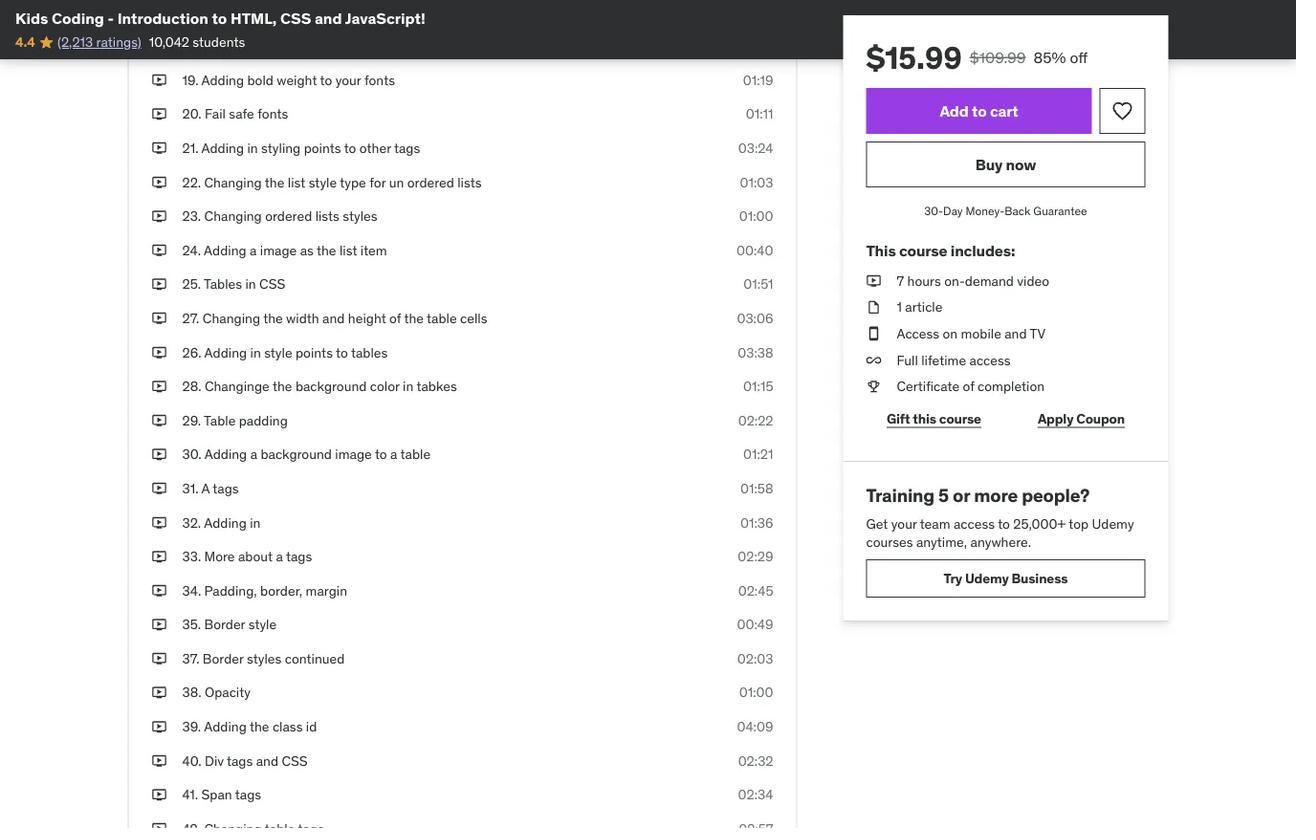 Task type: vqa. For each thing, say whether or not it's contained in the screenshot.


Task type: locate. For each thing, give the bounding box(es) containing it.
1 vertical spatial of
[[963, 378, 974, 395]]

tags right a
[[213, 480, 239, 497]]

xsmall image left 33.
[[152, 547, 167, 566]]

02:45
[[738, 582, 773, 599]]

other
[[359, 139, 391, 157]]

1 horizontal spatial list
[[339, 242, 357, 259]]

01:00 down 02:03
[[739, 684, 773, 701]]

width
[[286, 310, 319, 327]]

0 vertical spatial background
[[295, 378, 367, 395]]

ordered up 24. adding a image as  the list item
[[265, 207, 312, 225]]

of down full lifetime access
[[963, 378, 974, 395]]

xsmall image for 39. adding the class id
[[152, 718, 167, 736]]

course
[[899, 241, 947, 260], [939, 410, 981, 427]]

xsmall image for 33. more about a tags
[[152, 547, 167, 566]]

tags for 41. span tags
[[235, 786, 261, 803]]

fail
[[205, 105, 226, 123]]

xsmall image left 21.
[[152, 139, 167, 158]]

1
[[897, 299, 902, 316]]

courses
[[866, 534, 913, 551]]

1 horizontal spatial udemy
[[1092, 515, 1134, 532]]

adding
[[201, 71, 244, 89], [201, 139, 244, 157], [204, 242, 246, 259], [204, 344, 247, 361], [204, 446, 247, 463], [204, 514, 247, 531], [204, 718, 247, 735]]

a up "25. tables in css"
[[250, 242, 257, 259]]

table
[[204, 412, 236, 429]]

your
[[335, 71, 361, 89], [891, 515, 917, 532]]

get
[[866, 515, 888, 532]]

00:40
[[736, 242, 773, 259]]

tags right div
[[227, 752, 253, 769]]

0 vertical spatial udemy
[[1092, 515, 1134, 532]]

udemy right try
[[965, 570, 1009, 587]]

fonts right safe
[[257, 105, 288, 123]]

1 vertical spatial access
[[954, 515, 995, 532]]

image left as at the top of the page
[[260, 242, 297, 259]]

image down color
[[335, 446, 372, 463]]

xsmall image for 27. changing the width and height of the table cells
[[152, 309, 167, 328]]

34. padding, border, margin
[[182, 582, 347, 599]]

30. adding a background image to a table
[[182, 446, 431, 463]]

21.
[[182, 139, 198, 157]]

31. a tags
[[182, 480, 239, 497]]

2 vertical spatial changing
[[203, 310, 260, 327]]

0 horizontal spatial list
[[288, 173, 305, 191]]

for
[[369, 173, 386, 191]]

a
[[250, 242, 257, 259], [250, 446, 257, 463], [390, 446, 397, 463], [276, 548, 283, 565]]

cart
[[990, 101, 1018, 120]]

- up ratings)
[[108, 8, 114, 28]]

adding right the 26. at the left of page
[[204, 344, 247, 361]]

26. adding in style points to tables
[[182, 344, 388, 361]]

2 01:00 from the top
[[739, 684, 773, 701]]

0 horizontal spatial -
[[108, 8, 114, 28]]

adding right 21.
[[201, 139, 244, 157]]

access
[[969, 351, 1011, 369], [954, 515, 995, 532]]

day
[[943, 203, 963, 218]]

1 horizontal spatial of
[[963, 378, 974, 395]]

family
[[362, 37, 398, 54]]

0 vertical spatial css
[[280, 8, 311, 28]]

5
[[938, 484, 949, 507]]

gift this course
[[887, 410, 981, 427]]

02:03
[[737, 650, 773, 667]]

lists right un
[[457, 173, 482, 191]]

1 horizontal spatial fonts
[[364, 71, 395, 89]]

css down class
[[282, 752, 308, 769]]

24.
[[182, 242, 201, 259]]

in left "styling"
[[247, 139, 258, 157]]

includes:
[[951, 241, 1015, 260]]

33. more about a tags
[[182, 548, 312, 565]]

- right font
[[231, 3, 236, 20]]

background down padding
[[261, 446, 332, 463]]

1 vertical spatial image
[[335, 446, 372, 463]]

style
[[309, 173, 337, 191], [264, 344, 292, 361], [248, 616, 277, 633]]

background down tables
[[295, 378, 367, 395]]

style down width
[[264, 344, 292, 361]]

styles down type
[[343, 207, 377, 225]]

1 vertical spatial border
[[203, 650, 244, 667]]

points up 22. changing the list style type for un ordered lists
[[304, 139, 341, 157]]

1 article
[[897, 299, 943, 316]]

padding
[[239, 412, 288, 429]]

xsmall image for 17. font - styles
[[152, 3, 167, 21]]

xsmall image for 26. adding in style points to tables
[[152, 343, 167, 362]]

border right 35.
[[204, 616, 245, 633]]

demand
[[965, 272, 1014, 289]]

adding right 39.
[[204, 718, 247, 735]]

xsmall image
[[152, 3, 167, 21], [152, 37, 167, 56], [152, 105, 167, 124], [152, 173, 167, 192], [152, 275, 167, 294], [866, 298, 881, 317], [866, 324, 881, 343], [152, 343, 167, 362], [866, 351, 881, 370], [866, 377, 881, 396], [152, 411, 167, 430], [152, 513, 167, 532], [152, 581, 167, 600], [152, 616, 167, 634], [152, 684, 167, 702], [152, 718, 167, 736], [152, 752, 167, 770], [152, 786, 167, 805], [152, 820, 167, 828]]

course up hours
[[899, 241, 947, 260]]

changing for 22.
[[204, 173, 262, 191]]

course down certificate of completion
[[939, 410, 981, 427]]

border for 37.
[[203, 650, 244, 667]]

0 vertical spatial table
[[427, 310, 457, 327]]

udemy right top
[[1092, 515, 1134, 532]]

kids
[[15, 8, 48, 28]]

01:00 down 01:03
[[739, 207, 773, 225]]

full
[[897, 351, 918, 369]]

1 vertical spatial table
[[400, 446, 431, 463]]

xsmall image
[[152, 71, 167, 90], [152, 139, 167, 158], [152, 207, 167, 226], [152, 241, 167, 260], [866, 272, 881, 290], [152, 309, 167, 328], [152, 377, 167, 396], [152, 445, 167, 464], [152, 479, 167, 498], [152, 547, 167, 566], [152, 650, 167, 668]]

introduction
[[117, 8, 208, 28]]

try udemy business
[[944, 570, 1068, 587]]

xsmall image left 23.
[[152, 207, 167, 226]]

table down tabkes
[[400, 446, 431, 463]]

this course includes:
[[866, 241, 1015, 260]]

0 vertical spatial points
[[304, 139, 341, 157]]

0 horizontal spatial your
[[335, 71, 361, 89]]

1 vertical spatial your
[[891, 515, 917, 532]]

25,000+
[[1013, 515, 1066, 532]]

xsmall image for 23. changing ordered lists styles
[[152, 207, 167, 226]]

height
[[348, 310, 386, 327]]

adding right '24.'
[[204, 242, 246, 259]]

css down 24. adding a image as  the list item
[[259, 276, 285, 293]]

1 vertical spatial course
[[939, 410, 981, 427]]

xsmall image left 7
[[866, 272, 881, 290]]

1 horizontal spatial ordered
[[407, 173, 454, 191]]

table left the cells
[[427, 310, 457, 327]]

a right about on the left of page
[[276, 548, 283, 565]]

0 vertical spatial border
[[204, 616, 245, 633]]

40. div tags and css
[[182, 752, 308, 769]]

4.4
[[15, 33, 35, 51]]

to down color
[[375, 446, 387, 463]]

lifetime
[[921, 351, 966, 369]]

the right "height"
[[404, 310, 424, 327]]

lists down 22. changing the list style type for un ordered lists
[[315, 207, 339, 225]]

to left use
[[272, 37, 284, 54]]

1 vertical spatial ordered
[[265, 207, 312, 225]]

01:58
[[740, 480, 773, 497]]

adding for 19.
[[201, 71, 244, 89]]

xsmall image left 27.
[[152, 309, 167, 328]]

0 vertical spatial image
[[260, 242, 297, 259]]

19.
[[182, 71, 198, 89]]

xsmall image left 31.
[[152, 479, 167, 498]]

opacity
[[205, 684, 251, 701]]

2 vertical spatial style
[[248, 616, 277, 633]]

bold
[[247, 71, 273, 89]]

table
[[427, 310, 457, 327], [400, 446, 431, 463]]

28. changinge the background color in tabkes
[[182, 378, 457, 395]]

style up 37. border styles continued
[[248, 616, 277, 633]]

coupon
[[1076, 410, 1125, 427]]

0 vertical spatial 01:00
[[739, 207, 773, 225]]

try
[[944, 570, 962, 587]]

wishlist image
[[1111, 99, 1134, 122]]

xsmall image left '24.'
[[152, 241, 167, 260]]

html,
[[230, 8, 277, 28]]

tags right span
[[235, 786, 261, 803]]

1 vertical spatial background
[[261, 446, 332, 463]]

0 horizontal spatial of
[[389, 310, 401, 327]]

xsmall image left 19.
[[152, 71, 167, 90]]

03:24
[[738, 139, 773, 157]]

border right "37." on the left of page
[[203, 650, 244, 667]]

1 vertical spatial changing
[[204, 207, 262, 225]]

0 vertical spatial changing
[[204, 173, 262, 191]]

xsmall image for 32. adding in
[[152, 513, 167, 532]]

0 vertical spatial lists
[[457, 173, 482, 191]]

- for coding
[[108, 8, 114, 28]]

0 horizontal spatial udemy
[[965, 570, 1009, 587]]

xsmall image for 38. opacity
[[152, 684, 167, 702]]

in for css
[[245, 276, 256, 293]]

02:29
[[738, 548, 773, 565]]

adding right 32. on the bottom of the page
[[204, 514, 247, 531]]

xsmall image left 30. at the left bottom
[[152, 445, 167, 464]]

and
[[315, 8, 342, 28], [322, 310, 345, 327], [1005, 325, 1027, 342], [256, 752, 278, 769]]

changing right 22. in the left of the page
[[204, 173, 262, 191]]

tags right other
[[394, 139, 420, 157]]

0 horizontal spatial fonts
[[257, 105, 288, 123]]

00:49
[[737, 616, 773, 633]]

css up use
[[280, 8, 311, 28]]

adding for 21.
[[201, 139, 244, 157]]

list down 21. adding in styling points to other tags
[[288, 173, 305, 191]]

39.
[[182, 718, 201, 735]]

your down font
[[335, 71, 361, 89]]

xsmall image for 34. padding, border, margin
[[152, 581, 167, 600]]

gift this course link
[[866, 400, 1002, 438]]

access on mobile and tv
[[897, 325, 1045, 342]]

1 vertical spatial points
[[296, 344, 333, 361]]

certificate
[[897, 378, 960, 395]]

to left cart
[[972, 101, 987, 120]]

0 vertical spatial fonts
[[364, 71, 395, 89]]

to
[[212, 8, 227, 28], [272, 37, 284, 54], [320, 71, 332, 89], [972, 101, 987, 120], [344, 139, 356, 157], [336, 344, 348, 361], [375, 446, 387, 463], [998, 515, 1010, 532]]

and up font
[[315, 8, 342, 28]]

- for font
[[231, 3, 236, 20]]

the right use
[[311, 37, 331, 54]]

a down padding
[[250, 446, 257, 463]]

0 vertical spatial your
[[335, 71, 361, 89]]

udemy inside training 5 or more people? get your team access to 25,000+ top udemy courses anytime, anywhere.
[[1092, 515, 1134, 532]]

adding for 39.
[[204, 718, 247, 735]]

styling
[[261, 139, 301, 157]]

40.
[[182, 752, 201, 769]]

10,042
[[149, 33, 189, 51]]

$109.99
[[970, 47, 1026, 67]]

team
[[920, 515, 950, 532]]

1 vertical spatial 01:00
[[739, 684, 773, 701]]

tags for 31. a tags
[[213, 480, 239, 497]]

ordered right un
[[407, 173, 454, 191]]

2 vertical spatial css
[[282, 752, 308, 769]]

33.
[[182, 548, 201, 565]]

list left item
[[339, 242, 357, 259]]

01:11
[[746, 105, 773, 123]]

changing down "25. tables in css"
[[203, 310, 260, 327]]

xsmall image left "28."
[[152, 377, 167, 396]]

anywhere.
[[970, 534, 1031, 551]]

1 vertical spatial udemy
[[965, 570, 1009, 587]]

the left class
[[250, 718, 269, 735]]

to up anywhere.
[[998, 515, 1010, 532]]

1 horizontal spatial -
[[231, 3, 236, 20]]

class
[[272, 718, 303, 735]]

1 horizontal spatial image
[[335, 446, 372, 463]]

01:15
[[743, 378, 773, 395]]

03:38
[[738, 344, 773, 361]]

changing right 23.
[[204, 207, 262, 225]]

access down or
[[954, 515, 995, 532]]

style left type
[[309, 173, 337, 191]]

xsmall image for 31. a tags
[[152, 479, 167, 498]]

23. changing ordered lists styles
[[182, 207, 377, 225]]

in for style
[[250, 344, 261, 361]]

1 vertical spatial styles
[[343, 207, 377, 225]]

26.
[[182, 344, 201, 361]]

0 vertical spatial course
[[899, 241, 947, 260]]

of right "height"
[[389, 310, 401, 327]]

styles up ways
[[240, 3, 274, 20]]

access
[[897, 325, 939, 342]]

access down 'mobile'
[[969, 351, 1011, 369]]

xsmall image for 25. tables in css
[[152, 275, 167, 294]]

1 vertical spatial lists
[[315, 207, 339, 225]]

1 horizontal spatial your
[[891, 515, 917, 532]]

adding right 19.
[[201, 71, 244, 89]]

fonts down family
[[364, 71, 395, 89]]

in right color
[[403, 378, 414, 395]]

your up courses
[[891, 515, 917, 532]]

in up changinge on the left top
[[250, 344, 261, 361]]

styles down 35. border style
[[247, 650, 282, 667]]

in right tables
[[245, 276, 256, 293]]

try udemy business link
[[866, 559, 1145, 598]]

xsmall image left "37." on the left of page
[[152, 650, 167, 668]]

buy now
[[975, 154, 1036, 174]]

adding right 30. at the left bottom
[[204, 446, 247, 463]]

1 vertical spatial style
[[264, 344, 292, 361]]

37.
[[182, 650, 199, 667]]

xsmall image for 40. div tags and css
[[152, 752, 167, 770]]

type
[[340, 173, 366, 191]]

points up 28. changinge the background color in tabkes on the top left of page
[[296, 344, 333, 361]]



Task type: describe. For each thing, give the bounding box(es) containing it.
and down 39. adding the class id
[[256, 752, 278, 769]]

0 vertical spatial access
[[969, 351, 1011, 369]]

32.
[[182, 514, 201, 531]]

29.
[[182, 412, 201, 429]]

0 horizontal spatial image
[[260, 242, 297, 259]]

to left tables
[[336, 344, 348, 361]]

or
[[953, 484, 970, 507]]

adding for 26.
[[204, 344, 247, 361]]

to right the weight
[[320, 71, 332, 89]]

in for styling
[[247, 139, 258, 157]]

changinge
[[205, 378, 270, 395]]

0 horizontal spatial lists
[[315, 207, 339, 225]]

0 vertical spatial styles
[[240, 3, 274, 20]]

20.
[[182, 105, 201, 123]]

completion
[[978, 378, 1045, 395]]

full lifetime access
[[897, 351, 1011, 369]]

your inside training 5 or more people? get your team access to 25,000+ top udemy courses anytime, anywhere.
[[891, 515, 917, 532]]

more
[[974, 484, 1018, 507]]

tags for 40. div tags and css
[[227, 752, 253, 769]]

points for style
[[296, 344, 333, 361]]

the up 23. changing ordered lists styles
[[265, 173, 284, 191]]

0 vertical spatial list
[[288, 173, 305, 191]]

training 5 or more people? get your team access to 25,000+ top udemy courses anytime, anywhere.
[[866, 484, 1134, 551]]

to up the students
[[212, 8, 227, 28]]

div
[[205, 752, 224, 769]]

7
[[897, 272, 904, 289]]

xsmall image for 29. table padding
[[152, 411, 167, 430]]

a
[[201, 480, 210, 497]]

mobile
[[961, 325, 1001, 342]]

30.
[[182, 446, 201, 463]]

to inside add to cart button
[[972, 101, 987, 120]]

37. border styles continued
[[182, 650, 345, 667]]

xsmall image for 19. adding bold weight to your fonts
[[152, 71, 167, 90]]

24. adding a image as  the list item
[[182, 242, 387, 259]]

xsmall image for 22. changing the list style type for un ordered lists
[[152, 173, 167, 192]]

add to cart button
[[866, 88, 1092, 134]]

2 vertical spatial styles
[[247, 650, 282, 667]]

00:59
[[737, 37, 773, 54]]

id
[[306, 718, 317, 735]]

xsmall image for 24. adding a image as  the list item
[[152, 241, 167, 260]]

0 vertical spatial ordered
[[407, 173, 454, 191]]

1 01:00 from the top
[[739, 207, 773, 225]]

35.
[[182, 616, 201, 633]]

xsmall image for 37. border styles continued
[[152, 650, 167, 668]]

ways
[[239, 37, 269, 54]]

02:32
[[738, 752, 773, 769]]

1 vertical spatial fonts
[[257, 105, 288, 123]]

$15.99 $109.99 85% off
[[866, 38, 1088, 77]]

border,
[[260, 582, 302, 599]]

tv
[[1030, 325, 1045, 342]]

1 vertical spatial list
[[339, 242, 357, 259]]

font
[[334, 37, 359, 54]]

0 vertical spatial of
[[389, 310, 401, 327]]

business
[[1011, 570, 1068, 587]]

10,042 students
[[149, 33, 245, 51]]

01:19
[[743, 71, 773, 89]]

xsmall image for 18. other ways to use the font family
[[152, 37, 167, 56]]

use
[[287, 37, 308, 54]]

anytime,
[[916, 534, 967, 551]]

changing for 23.
[[204, 207, 262, 225]]

01:51
[[744, 276, 773, 293]]

margin
[[306, 582, 347, 599]]

changing for 27.
[[203, 310, 260, 327]]

xsmall image for 41. span tags
[[152, 786, 167, 805]]

22. changing the list style type for un ordered lists
[[182, 173, 482, 191]]

the left width
[[263, 310, 283, 327]]

guarantee
[[1033, 203, 1087, 218]]

1 vertical spatial css
[[259, 276, 285, 293]]

xsmall image for 35. border style
[[152, 616, 167, 634]]

$15.99
[[866, 38, 962, 77]]

0 horizontal spatial ordered
[[265, 207, 312, 225]]

video
[[1017, 272, 1049, 289]]

about
[[238, 548, 273, 565]]

on
[[943, 325, 958, 342]]

and right width
[[322, 310, 345, 327]]

7 hours on-demand video
[[897, 272, 1049, 289]]

apply coupon button
[[1017, 400, 1145, 438]]

02:34
[[738, 786, 773, 803]]

add
[[940, 101, 969, 120]]

38.
[[182, 684, 201, 701]]

un
[[389, 173, 404, 191]]

padding,
[[204, 582, 257, 599]]

as
[[300, 242, 314, 259]]

access inside training 5 or more people? get your team access to 25,000+ top udemy courses anytime, anywhere.
[[954, 515, 995, 532]]

background for color
[[295, 378, 367, 395]]

hours
[[907, 272, 941, 289]]

apply
[[1038, 410, 1073, 427]]

to left other
[[344, 139, 356, 157]]

xsmall image for 20. fail safe fonts
[[152, 105, 167, 124]]

and left tv
[[1005, 325, 1027, 342]]

article
[[905, 299, 943, 316]]

in up about on the left of page
[[250, 514, 261, 531]]

41.
[[182, 786, 198, 803]]

now
[[1006, 154, 1036, 174]]

training
[[866, 484, 935, 507]]

points for styling
[[304, 139, 341, 157]]

the down 26. adding in style points to tables
[[273, 378, 292, 395]]

39. adding the class id
[[182, 718, 317, 735]]

18.
[[182, 37, 199, 54]]

adding for 30.
[[204, 446, 247, 463]]

xsmall image for 28. changinge the background color in tabkes
[[152, 377, 167, 396]]

adding for 24.
[[204, 242, 246, 259]]

0 vertical spatial style
[[309, 173, 337, 191]]

buy now button
[[866, 142, 1145, 187]]

34.
[[182, 582, 201, 599]]

1 horizontal spatial lists
[[457, 173, 482, 191]]

adding for 32.
[[204, 514, 247, 531]]

item
[[360, 242, 387, 259]]

xsmall image for 21. adding in styling points to other tags
[[152, 139, 167, 158]]

xsmall image for 30. adding a background image to a table
[[152, 445, 167, 464]]

safe
[[229, 105, 254, 123]]

the right as at the top of the page
[[317, 242, 336, 259]]

02:22
[[738, 412, 773, 429]]

04:09
[[737, 718, 773, 735]]

gift
[[887, 410, 910, 427]]

25. tables in css
[[182, 276, 285, 293]]

course inside "link"
[[939, 410, 981, 427]]

23.
[[182, 207, 201, 225]]

tags up border, on the left bottom
[[286, 548, 312, 565]]

border for 35.
[[204, 616, 245, 633]]

85%
[[1034, 47, 1066, 67]]

41. span tags
[[182, 786, 261, 803]]

buy
[[975, 154, 1003, 174]]

background for image
[[261, 446, 332, 463]]

top
[[1069, 515, 1089, 532]]

weight
[[277, 71, 317, 89]]

to inside training 5 or more people? get your team access to 25,000+ top udemy courses anytime, anywhere.
[[998, 515, 1010, 532]]

35. border style
[[182, 616, 277, 633]]

38. opacity
[[182, 684, 251, 701]]

25.
[[182, 276, 201, 293]]

27.
[[182, 310, 199, 327]]

21. adding in styling points to other tags
[[182, 139, 420, 157]]

a down color
[[390, 446, 397, 463]]



